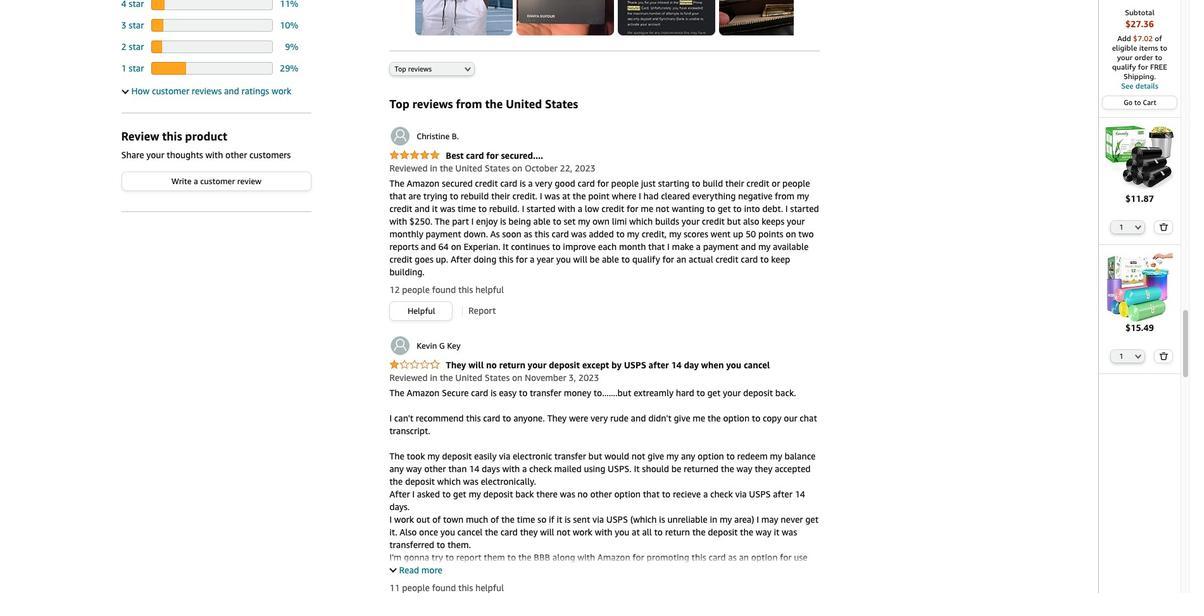 Task type: vqa. For each thing, say whether or not it's contained in the screenshot.
cerave moisturizing cream | body and face moisturizer for dry skin | body cream with hyaluronic acid and ceramides |... image
no



Task type: locate. For each thing, give the bounding box(es) containing it.
2 progress bar from the top
[[151, 19, 273, 32]]

0 vertical spatial in
[[430, 162, 437, 173]]

best card for secured.... link
[[390, 150, 543, 161]]

a up credit.
[[528, 178, 533, 188]]

it down soon
[[503, 241, 509, 252]]

where
[[612, 190, 637, 201]]

from down dropdown icon at the left top
[[456, 97, 482, 110]]

0 vertical spatial at
[[562, 190, 570, 201]]

option
[[723, 412, 750, 423], [698, 450, 724, 461], [614, 488, 641, 499], [751, 552, 778, 563]]

qualify inside of eligible items to your order to qualify for free shipping.
[[1112, 62, 1136, 72]]

64
[[438, 241, 449, 252]]

the up days.
[[390, 476, 403, 487]]

found
[[432, 284, 456, 295], [432, 582, 456, 593]]

me.
[[438, 590, 453, 593]]

1 horizontal spatial give
[[674, 412, 690, 423]]

as inside reviewed in the united states on october 22, 2023 the amazon secured credit card is a very good card for people just starting to build their credit or people that are trying to rebuild their credit. i was at the point where i had cleared everything negative from my credit and it was time to rebuild. i started with a low credit for me not wanting to get to into debt. i started with $250. the part i enjoy is being able to set my own limi which builds your credit but also keeps your monthly payment down. as soon as this card was added to my credit, my scores went up 50 points on two reports and 64 on experian. it continues to improve each month that i make a payment and my available credit goes up. after doing this for a year you will be able to qualify for an actual credit card to keep building.
[[524, 228, 532, 239]]

to right order
[[1155, 53, 1162, 62]]

them.
[[448, 539, 471, 550]]

0 horizontal spatial payment
[[426, 228, 461, 239]]

star
[[129, 20, 144, 30], [129, 41, 144, 52], [129, 63, 144, 73]]

0 horizontal spatial chat
[[688, 577, 706, 588]]

is down transcript
[[717, 590, 723, 593]]

for down where
[[627, 203, 639, 214]]

by
[[612, 359, 622, 370]]

1 vertical spatial any
[[390, 463, 404, 474]]

an up transcript
[[739, 552, 749, 563]]

transfer inside the took my deposit easily via electronic transfer but would not give my any option to redeem my balance any way other than 14 days with a check mailed using usps.  it should be returned the way they accepted the deposit which was electronically. after i asked to get my deposit back there was no other option that to recieve a check via usps after 14 days. i work out of town much of the time so if it is sent via usps (which is unreliable in my area) i may never get it. also once you cancel the card they will not work with you at all to return the deposit the way it was transferred to them. i'm gonna try to report them to the bbb along with amazon for promoting this card as an option for use with amazon. very surprising how terrible you are treated when you cancel this card. my chat transcript was not made available to me.  i would not be surprised if the do not return my deposit. my card is now cancelled so i hav
[[554, 450, 586, 461]]

dropdown image
[[1135, 225, 1142, 230], [1135, 354, 1142, 359]]

will up bbb
[[540, 526, 554, 537]]

0 vertical spatial 2023
[[575, 162, 596, 173]]

available up keep
[[773, 241, 809, 252]]

0 horizontal spatial via
[[499, 450, 510, 461]]

0 vertical spatial qualify
[[1112, 62, 1136, 72]]

time inside the took my deposit easily via electronic transfer but would not give my any option to redeem my balance any way other than 14 days with a check mailed using usps.  it should be returned the way they accepted the deposit which was electronically. after i asked to get my deposit back there was no other option that to recieve a check via usps after 14 days. i work out of town much of the time so if it is sent via usps (which is unreliable in my area) i may never get it. also once you cancel the card they will not work with you at all to return the deposit the way it was transferred to them. i'm gonna try to report them to the bbb along with amazon for promoting this card as an option for use with amazon. very surprising how terrible you are treated when you cancel this card. my chat transcript was not made available to me.  i would not be surprised if the do not return my deposit. my card is now cancelled so i hav
[[517, 514, 535, 525]]

was up improve
[[571, 228, 587, 239]]

so
[[538, 514, 547, 525], [785, 590, 794, 593]]

after inside reviewed in the united states on october 22, 2023 the amazon secured credit card is a very good card for people just starting to build their credit or people that are trying to rebuild their credit. i was at the point where i had cleared everything negative from my credit and it was time to rebuild. i started with a low credit for me not wanting to get to into debt. i started with $250. the part i enjoy is being able to set my own limi which builds your credit but also keeps your monthly payment down. as soon as this card was added to my credit, my scores went up 50 points on two reports and 64 on experian. it continues to improve each month that i make a payment and my available credit goes up. after doing this for a year you will be able to qualify for an actual credit card to keep building.
[[451, 254, 471, 264]]

united inside reviewed in the united states on october 22, 2023 the amazon secured credit card is a very good card for people just starting to build their credit or people that are trying to rebuild their credit. i was at the point where i had cleared everything negative from my credit and it was time to rebuild. i started with a low credit for me not wanting to get to into debt. i started with $250. the part i enjoy is being able to set my own limi which builds your credit but also keeps your monthly payment down. as soon as this card was added to my credit, my scores went up 50 points on two reports and 64 on experian. it continues to improve each month that i make a payment and my available credit goes up. after doing this for a year you will be able to qualify for an actual credit card to keep building.
[[455, 162, 482, 173]]

progress bar for 2 star
[[151, 41, 273, 53]]

your right share
[[146, 149, 164, 160]]

reviews for top reviews from the united states
[[412, 97, 453, 110]]

1 vertical spatial helpful
[[475, 582, 504, 593]]

1 star from the top
[[129, 20, 144, 30]]

1 horizontal spatial they
[[547, 412, 567, 423]]

my up deposit.
[[674, 577, 686, 588]]

will up reviewed in the united states on november 3, 2023
[[468, 359, 484, 370]]

on left two
[[786, 228, 796, 239]]

1 left delete image
[[1120, 223, 1124, 231]]

0 vertical spatial available
[[773, 241, 809, 252]]

0 vertical spatial but
[[727, 216, 741, 226]]

0 horizontal spatial it
[[432, 203, 438, 214]]

1 vertical spatial they
[[547, 412, 567, 423]]

the amazon secure card is easy to transfer money to.......but extreamly hard to get your deposit back.
[[390, 387, 796, 398]]

deposit up the asked
[[405, 476, 435, 487]]

kevin
[[417, 340, 437, 350]]

1 horizontal spatial chat
[[800, 412, 817, 423]]

1 reviewed from the top
[[390, 162, 428, 173]]

read more
[[399, 564, 442, 575]]

0 horizontal spatial of
[[432, 514, 441, 525]]

0 vertical spatial an
[[677, 254, 686, 264]]

soon
[[502, 228, 522, 239]]

2 vertical spatial will
[[540, 526, 554, 537]]

in for reviewed in the united states on november 3, 2023
[[430, 372, 437, 383]]

2 started from the left
[[790, 203, 819, 214]]

star for 3 star
[[129, 20, 144, 30]]

my
[[797, 190, 809, 201], [578, 216, 590, 226], [627, 228, 639, 239], [669, 228, 681, 239], [758, 241, 771, 252], [427, 450, 440, 461], [667, 450, 679, 461], [770, 450, 782, 461], [469, 488, 481, 499], [720, 514, 732, 525], [634, 590, 647, 593]]

bbb
[[534, 552, 550, 563]]

chat left transcript
[[688, 577, 706, 588]]

not up builds
[[656, 203, 670, 214]]

9% link
[[285, 41, 299, 52]]

2 star from the top
[[129, 41, 144, 52]]

0 horizontal spatial customer
[[152, 86, 189, 96]]

2 vertical spatial usps
[[606, 514, 628, 525]]

1 vertical spatial star
[[129, 41, 144, 52]]

an inside reviewed in the united states on october 22, 2023 the amazon secured credit card is a very good card for people just starting to build their credit or people that are trying to rebuild their credit. i was at the point where i had cleared everything negative from my credit and it was time to rebuild. i started with a low credit for me not wanting to get to into debt. i started with $250. the part i enjoy is being able to set my own limi which builds your credit but also keeps your monthly payment down. as soon as this card was added to my credit, my scores went up 50 points on two reports and 64 on experian. it continues to improve each month that i make a payment and my available credit goes up. after doing this for a year you will be able to qualify for an actual credit card to keep building.
[[677, 254, 686, 264]]

that down the credit,
[[648, 241, 665, 252]]

star right 2
[[129, 41, 144, 52]]

1 vertical spatial would
[[460, 590, 485, 593]]

0 horizontal spatial so
[[538, 514, 547, 525]]

my
[[674, 577, 686, 588], [683, 590, 695, 593]]

as inside the took my deposit easily via electronic transfer but would not give my any option to redeem my balance any way other than 14 days with a check mailed using usps.  it should be returned the way they accepted the deposit which was electronically. after i asked to get my deposit back there was no other option that to recieve a check via usps after 14 days. i work out of town much of the time so if it is sent via usps (which is unreliable in my area) i may never get it. also once you cancel the card they will not work with you at all to return the deposit the way it was transferred to them. i'm gonna try to report them to the bbb along with amazon for promoting this card as an option for use with amazon. very surprising how terrible you are treated when you cancel this card. my chat transcript was not made available to me.  i would not be surprised if the do not return my deposit. my card is now cancelled so i hav
[[728, 552, 737, 563]]

0 horizontal spatial way
[[406, 463, 422, 474]]

be inside reviewed in the united states on october 22, 2023 the amazon secured credit card is a very good card for people just starting to build their credit or people that are trying to rebuild their credit. i was at the point where i had cleared everything negative from my credit and it was time to rebuild. i started with a low credit for me not wanting to get to into debt. i started with $250. the part i enjoy is being able to set my own limi which builds your credit but also keeps your monthly payment down. as soon as this card was added to my credit, my scores went up 50 points on two reports and 64 on experian. it continues to improve each month that i make a payment and my available credit goes up. after doing this for a year you will be able to qualify for an actual credit card to keep building.
[[590, 254, 600, 264]]

to right go
[[1135, 98, 1141, 106]]

1 horizontal spatial able
[[602, 254, 619, 264]]

an
[[677, 254, 686, 264], [739, 552, 749, 563]]

in inside reviewed in the united states on october 22, 2023 the amazon secured credit card is a very good card for people just starting to build their credit or people that are trying to rebuild their credit. i was at the point where i had cleared everything negative from my credit and it was time to rebuild. i started with a low credit for me not wanting to get to into debt. i started with $250. the part i enjoy is being able to set my own limi which builds your credit but also keeps your monthly payment down. as soon as this card was added to my credit, my scores went up 50 points on two reports and 64 on experian. it continues to improve each month that i make a payment and my available credit goes up. after doing this for a year you will be able to qualify for an actual credit card to keep building.
[[430, 162, 437, 173]]

time down back
[[517, 514, 535, 525]]

they will no return your deposit except by usps after 14 day when you cancel
[[446, 359, 770, 370]]

year
[[537, 254, 554, 264]]

0 vertical spatial top
[[395, 64, 406, 73]]

option up cancelled
[[751, 552, 778, 563]]

building.
[[390, 266, 425, 277]]

asked
[[417, 488, 440, 499]]

get inside reviewed in the united states on october 22, 2023 the amazon secured credit card is a very good card for people just starting to build their credit or people that are trying to rebuild their credit. i was at the point where i had cleared everything negative from my credit and it was time to rebuild. i started with a low credit for me not wanting to get to into debt. i started with $250. the part i enjoy is being able to set my own limi which builds your credit but also keeps your monthly payment down. as soon as this card was added to my credit, my scores went up 50 points on two reports and 64 on experian. it continues to improve each month that i make a payment and my available credit goes up. after doing this for a year you will be able to qualify for an actual credit card to keep building.
[[718, 203, 731, 214]]

in down kevin g key
[[430, 372, 437, 383]]

items
[[1139, 43, 1158, 53]]

which inside the took my deposit easily via electronic transfer but would not give my any option to redeem my balance any way other than 14 days with a check mailed using usps.  it should be returned the way they accepted the deposit which was electronically. after i asked to get my deposit back there was no other option that to recieve a check via usps after 14 days. i work out of town much of the time so if it is sent via usps (which is unreliable in my area) i may never get it. also once you cancel the card they will not work with you at all to return the deposit the way it was transferred to them. i'm gonna try to report them to the bbb along with amazon for promoting this card as an option for use with amazon. very surprising how terrible you are treated when you cancel this card. my chat transcript was not made available to me.  i would not be surprised if the do not return my deposit. my card is now cancelled so i hav
[[437, 476, 461, 487]]

1 vertical spatial in
[[430, 372, 437, 383]]

0 vertical spatial cancel
[[744, 359, 770, 370]]

give inside i can't recommend this card to anyone.  they were very rude and didn't give me the option to copy our chat transcript.
[[674, 412, 690, 423]]

best
[[446, 150, 464, 161]]

for inside of eligible items to your order to qualify for free shipping.
[[1138, 62, 1148, 72]]

1 vertical spatial top
[[390, 97, 410, 110]]

1 star
[[121, 63, 144, 73]]

if down there
[[549, 514, 554, 525]]

b.
[[452, 131, 459, 141]]

goes
[[415, 254, 434, 264]]

0 vertical spatial so
[[538, 514, 547, 525]]

1 horizontal spatial qualify
[[1112, 62, 1136, 72]]

3 star from the top
[[129, 63, 144, 73]]

list
[[415, 0, 1190, 35]]

they up bbb
[[520, 526, 538, 537]]

payment up 64 at the top of the page
[[426, 228, 461, 239]]

give
[[674, 412, 690, 423], [648, 450, 664, 461]]

me inside reviewed in the united states on october 22, 2023 the amazon secured credit card is a very good card for people just starting to build their credit or people that are trying to rebuild their credit. i was at the point where i had cleared everything negative from my credit and it was time to rebuild. i started with a low credit for me not wanting to get to into debt. i started with $250. the part i enjoy is being able to set my own limi which builds your credit but also keeps your monthly payment down. as soon as this card was added to my credit, my scores went up 50 points on two reports and 64 on experian. it continues to improve each month that i make a payment and my available credit goes up. after doing this for a year you will be able to qualify for an actual credit card to keep building.
[[641, 203, 653, 214]]

not up should
[[632, 450, 645, 461]]

is down 'rebuild.'
[[500, 216, 506, 226]]

to right hard
[[697, 387, 705, 398]]

2 helpful from the top
[[475, 582, 504, 593]]

recieve
[[673, 488, 701, 499]]

transfer for but
[[554, 450, 586, 461]]

and up $250.
[[415, 203, 430, 214]]

helpful for 12 people found this helpful
[[475, 284, 504, 295]]

top reviews
[[395, 64, 432, 73]]

but inside reviewed in the united states on october 22, 2023 the amazon secured credit card is a very good card for people just starting to build their credit or people that are trying to rebuild their credit. i was at the point where i had cleared everything negative from my credit and it was time to rebuild. i started with a low credit for me not wanting to get to into debt. i started with $250. the part i enjoy is being able to set my own limi which builds your credit but also keeps your monthly payment down. as soon as this card was added to my credit, my scores went up 50 points on two reports and 64 on experian. it continues to improve each month that i make a payment and my available credit goes up. after doing this for a year you will be able to qualify for an actual credit card to keep building.
[[727, 216, 741, 226]]

10%
[[280, 20, 299, 30]]

a
[[194, 176, 198, 186], [528, 178, 533, 188], [578, 203, 583, 214], [696, 241, 701, 252], [530, 254, 535, 264], [522, 463, 527, 474], [703, 488, 708, 499]]

1 vertical spatial it
[[557, 514, 562, 525]]

0 horizontal spatial will
[[468, 359, 484, 370]]

builds
[[655, 216, 679, 226]]

2 reviewed from the top
[[390, 372, 428, 383]]

hommaly 1.2 gallon 240 pcs small black trash bags, strong garbage bags, bathroom trash can bin liners unscented, mini plastic bags for office, waste basket liner, fit 3,4.5,6 liters, 0.5,0.8,1,1.2 gal image
[[1105, 123, 1175, 192]]

work
[[272, 86, 291, 96], [394, 514, 414, 525], [573, 526, 593, 537]]

started up two
[[790, 203, 819, 214]]

but up the up
[[727, 216, 741, 226]]

1 vertical spatial via
[[735, 488, 747, 499]]

easy
[[499, 387, 517, 398]]

no
[[486, 359, 497, 370], [578, 488, 588, 499]]

with down 'product'
[[205, 149, 223, 160]]

would up the usps.
[[605, 450, 629, 461]]

0 vertical spatial time
[[458, 203, 476, 214]]

mailed
[[554, 463, 582, 474]]

this up thoughts on the left top of page
[[162, 129, 182, 143]]

that left trying
[[390, 190, 406, 201]]

a down electronic
[[522, 463, 527, 474]]

your inside of eligible items to your order to qualify for free shipping.
[[1117, 53, 1133, 62]]

when
[[701, 359, 724, 370], [566, 577, 588, 588]]

via right sent
[[593, 514, 604, 525]]

1 vertical spatial available
[[390, 590, 425, 593]]

check down returned
[[710, 488, 733, 499]]

also
[[743, 216, 759, 226]]

card down transcript
[[697, 590, 715, 593]]

1 horizontal spatial when
[[701, 359, 724, 370]]

found for 11
[[432, 582, 456, 593]]

1 vertical spatial 14
[[469, 463, 480, 474]]

that inside the took my deposit easily via electronic transfer but would not give my any option to redeem my balance any way other than 14 days with a check mailed using usps.  it should be returned the way they accepted the deposit which was electronically. after i asked to get my deposit back there was no other option that to recieve a check via usps after 14 days. i work out of town much of the time so if it is sent via usps (which is unreliable in my area) i may never get it. also once you cancel the card they will not work with you at all to return the deposit the way it was transferred to them. i'm gonna try to report them to the bbb along with amazon for promoting this card as an option for use with amazon. very surprising how terrible you are treated when you cancel this card. my chat transcript was not made available to me.  i would not be surprised if the do not return my deposit. my card is now cancelled so i hav
[[643, 488, 660, 499]]

at inside reviewed in the united states on october 22, 2023 the amazon secured credit card is a very good card for people just starting to build their credit or people that are trying to rebuild their credit. i was at the point where i had cleared everything negative from my credit and it was time to rebuild. i started with a low credit for me not wanting to get to into debt. i started with $250. the part i enjoy is being able to set my own limi which builds your credit but also keeps your monthly payment down. as soon as this card was added to my credit, my scores went up 50 points on two reports and 64 on experian. it continues to improve each month that i make a payment and my available credit goes up. after doing this for a year you will be able to qualify for an actual credit card to keep building.
[[562, 190, 570, 201]]

progress bar
[[151, 0, 273, 10], [151, 19, 273, 32], [151, 41, 273, 53], [151, 62, 273, 75]]

you right year
[[556, 254, 571, 264]]

$11.87
[[1126, 193, 1154, 204]]

helpful for 11 people found this helpful
[[475, 582, 504, 593]]

they inside i can't recommend this card to anyone.  they were very rude and didn't give me the option to copy our chat transcript.
[[547, 412, 567, 423]]

deposit down area)
[[708, 526, 738, 537]]

1 vertical spatial be
[[672, 463, 681, 474]]

0 vertical spatial transfer
[[530, 387, 562, 398]]

no inside the took my deposit easily via electronic transfer but would not give my any option to redeem my balance any way other than 14 days with a check mailed using usps.  it should be returned the way they accepted the deposit which was electronically. after i asked to get my deposit back there was no other option that to recieve a check via usps after 14 days. i work out of town much of the time so if it is sent via usps (which is unreliable in my area) i may never get it. also once you cancel the card they will not work with you at all to return the deposit the way it was transferred to them. i'm gonna try to report them to the bbb along with amazon for promoting this card as an option for use with amazon. very surprising how terrible you are treated when you cancel this card. my chat transcript was not made available to me.  i would not be surprised if the do not return my deposit. my card is now cancelled so i hav
[[578, 488, 588, 499]]

qualify inside reviewed in the united states on october 22, 2023 the amazon secured credit card is a very good card for people just starting to build their credit or people that are trying to rebuild their credit. i was at the point where i had cleared everything negative from my credit and it was time to rebuild. i started with a low credit for me not wanting to get to into debt. i started with $250. the part i enjoy is being able to set my own limi which builds your credit but also keeps your monthly payment down. as soon as this card was added to my credit, my scores went up 50 points on two reports and 64 on experian. it continues to improve each month that i make a payment and my available credit goes up. after doing this for a year you will be able to qualify for an actual credit card to keep building.
[[632, 254, 660, 264]]

0 horizontal spatial time
[[458, 203, 476, 214]]

easily
[[474, 450, 497, 461]]

2 horizontal spatial cancel
[[744, 359, 770, 370]]

1 horizontal spatial cancel
[[608, 577, 633, 588]]

2 horizontal spatial return
[[665, 526, 690, 537]]

payment
[[426, 228, 461, 239], [703, 241, 739, 252]]

1 vertical spatial amazon
[[407, 387, 440, 398]]

way down took
[[406, 463, 422, 474]]

as up continues on the top of page
[[524, 228, 532, 239]]

you inside reviewed in the united states on october 22, 2023 the amazon secured credit card is a very good card for people just starting to build their credit or people that are trying to rebuild their credit. i was at the point where i had cleared everything negative from my credit and it was time to rebuild. i started with a low credit for me not wanting to get to into debt. i started with $250. the part i enjoy is being able to set my own limi which builds your credit but also keeps your monthly payment down. as soon as this card was added to my credit, my scores went up 50 points on two reports and 64 on experian. it continues to improve each month that i make a payment and my available credit goes up. after doing this for a year you will be able to qualify for an actual credit card to keep building.
[[556, 254, 571, 264]]

0 horizontal spatial an
[[677, 254, 686, 264]]

2 horizontal spatial work
[[573, 526, 593, 537]]

there
[[536, 488, 558, 499]]

are up surprised
[[520, 577, 533, 588]]

and inside dropdown button
[[224, 86, 239, 96]]

1 vertical spatial work
[[394, 514, 414, 525]]

4 progress bar from the top
[[151, 62, 273, 75]]

card down reviewed in the united states on november 3, 2023
[[471, 387, 488, 398]]

14 left days
[[469, 463, 480, 474]]

from inside reviewed in the united states on october 22, 2023 the amazon secured credit card is a very good card for people just starting to build their credit or people that are trying to rebuild their credit. i was at the point where i had cleared everything negative from my credit and it was time to rebuild. i started with a low credit for me not wanting to get to into debt. i started with $250. the part i enjoy is being able to set my own limi which builds your credit but also keeps your monthly payment down. as soon as this card was added to my credit, my scores went up 50 points on two reports and 64 on experian. it continues to improve each month that i make a payment and my available credit goes up. after doing this for a year you will be able to qualify for an actual credit card to keep building.
[[775, 190, 795, 201]]

1 vertical spatial cancel
[[457, 526, 483, 537]]

star for 2 star
[[129, 41, 144, 52]]

a right recieve
[[703, 488, 708, 499]]

card.
[[652, 577, 672, 588]]

customer
[[152, 86, 189, 96], [200, 176, 235, 186]]

read more button
[[390, 564, 442, 575]]

when right the day
[[701, 359, 724, 370]]

so down there
[[538, 514, 547, 525]]

go
[[1124, 98, 1133, 106]]

29%
[[280, 63, 299, 73]]

but inside the took my deposit easily via electronic transfer but would not give my any option to redeem my balance any way other than 14 days with a check mailed using usps.  it should be returned the way they accepted the deposit which was electronically. after i asked to get my deposit back there was no other option that to recieve a check via usps after 14 days. i work out of town much of the time so if it is sent via usps (which is unreliable in my area) i may never get it. also once you cancel the card they will not work with you at all to return the deposit the way it was transferred to them. i'm gonna try to report them to the bbb along with amazon for promoting this card as an option for use with amazon. very surprising how terrible you are treated when you cancel this card. my chat transcript was not made available to me.  i would not be surprised if the do not return my deposit. my card is now cancelled so i hav
[[589, 450, 602, 461]]

1 horizontal spatial of
[[491, 514, 499, 525]]

1 horizontal spatial me
[[693, 412, 705, 423]]

2 vertical spatial states
[[485, 372, 510, 383]]

0 horizontal spatial no
[[486, 359, 497, 370]]

also
[[400, 526, 417, 537]]

11 people found this helpful
[[390, 582, 504, 593]]

3 progress bar from the top
[[151, 41, 273, 53]]

1 vertical spatial will
[[468, 359, 484, 370]]

time
[[458, 203, 476, 214], [517, 514, 535, 525]]

1 star link
[[121, 63, 144, 73]]

any up days.
[[390, 463, 404, 474]]

1 horizontal spatial will
[[540, 526, 554, 537]]

it
[[503, 241, 509, 252], [634, 463, 640, 474]]

with inside review this product share your thoughts with other customers
[[205, 149, 223, 160]]

with
[[205, 149, 223, 160], [558, 203, 576, 214], [390, 216, 407, 226], [502, 463, 520, 474], [595, 526, 613, 537], [578, 552, 595, 563], [390, 564, 407, 575]]

customer inside dropdown button
[[152, 86, 189, 96]]

i left had
[[639, 190, 641, 201]]

are
[[408, 190, 421, 201], [520, 577, 533, 588]]

1 horizontal spatial started
[[790, 203, 819, 214]]

1.2 gallon/330pcs strong trash bags colorful clear garbage bags by teivio, bathroom trash can bin liners, small plastic bags for home office kitchen, multicolor image
[[1105, 252, 1175, 322]]

delete image
[[1159, 352, 1168, 360]]

card inside best card for secured.... link
[[466, 150, 484, 161]]

None submit
[[1155, 221, 1172, 233], [1155, 350, 1172, 363], [1155, 221, 1172, 233], [1155, 350, 1172, 363]]

0 horizontal spatial they
[[520, 526, 538, 537]]

i left make
[[667, 241, 670, 252]]

at left all
[[632, 526, 640, 537]]

0 vertical spatial customer
[[152, 86, 189, 96]]

available down very
[[390, 590, 425, 593]]

out
[[416, 514, 430, 525]]

0 vertical spatial 14
[[671, 359, 682, 370]]

be right should
[[672, 463, 681, 474]]

when inside they will no return your deposit except by usps after 14 day when you cancel link
[[701, 359, 724, 370]]

states for october
[[485, 162, 510, 173]]

days
[[482, 463, 500, 474]]

1 vertical spatial found
[[432, 582, 456, 593]]

reviewed down "christine b." link
[[390, 162, 428, 173]]

1 started from the left
[[527, 203, 556, 214]]

will inside the took my deposit easily via electronic transfer but would not give my any option to redeem my balance any way other than 14 days with a check mailed using usps.  it should be returned the way they accepted the deposit which was electronically. after i asked to get my deposit back there was no other option that to recieve a check via usps after 14 days. i work out of town much of the time so if it is sent via usps (which is unreliable in my area) i may never get it. also once you cancel the card they will not work with you at all to return the deposit the way it was transferred to them. i'm gonna try to report them to the bbb along with amazon for promoting this card as an option for use with amazon. very surprising how terrible you are treated when you cancel this card. my chat transcript was not made available to me.  i would not be surprised if the do not return my deposit. my card is now cancelled so i hav
[[540, 526, 554, 537]]

0 horizontal spatial would
[[460, 590, 485, 593]]

dropdown image for $15.49
[[1135, 354, 1142, 359]]

usps right by
[[624, 359, 646, 370]]

1 vertical spatial very
[[591, 412, 608, 423]]

0 vertical spatial usps
[[624, 359, 646, 370]]

me down hard
[[693, 412, 705, 423]]

2023 inside reviewed in the united states on october 22, 2023 the amazon secured credit card is a very good card for people just starting to build their credit or people that are trying to rebuild their credit. i was at the point where i had cleared everything negative from my credit and it was time to rebuild. i started with a low credit for me not wanting to get to into debt. i started with $250. the part i enjoy is being able to set my own limi which builds your credit but also keeps your monthly payment down. as soon as this card was added to my credit, my scores went up 50 points on two reports and 64 on experian. it continues to improve each month that i make a payment and my available credit goes up. after doing this for a year you will be able to qualify for an actual credit card to keep building.
[[575, 162, 596, 173]]

1 horizontal spatial payment
[[703, 241, 739, 252]]

0 vertical spatial other
[[225, 149, 247, 160]]

0 horizontal spatial as
[[524, 228, 532, 239]]

to left copy
[[752, 412, 761, 423]]

usps
[[624, 359, 646, 370], [749, 488, 771, 499], [606, 514, 628, 525]]

had
[[644, 190, 659, 201]]

it inside the took my deposit easily via electronic transfer but would not give my any option to redeem my balance any way other than 14 days with a check mailed using usps.  it should be returned the way they accepted the deposit which was electronically. after i asked to get my deposit back there was no other option that to recieve a check via usps after 14 days. i work out of town much of the time so if it is sent via usps (which is unreliable in my area) i may never get it. also once you cancel the card they will not work with you at all to return the deposit the way it was transferred to them. i'm gonna try to report them to the bbb along with amazon for promoting this card as an option for use with amazon. very surprising how terrible you are treated when you cancel this card. my chat transcript was not made available to me.  i would not be surprised if the do not return my deposit. my card is now cancelled so i hav
[[634, 463, 640, 474]]

2023 right 22,
[[575, 162, 596, 173]]

via up days
[[499, 450, 510, 461]]

1 vertical spatial dropdown image
[[1135, 354, 1142, 359]]

cleared
[[661, 190, 690, 201]]

of eligible items to your order to qualify for free shipping.
[[1112, 34, 1168, 81]]

1 found from the top
[[432, 284, 456, 295]]

my left deposit.
[[634, 590, 647, 593]]

united for november
[[455, 372, 482, 383]]

reviewed inside reviewed in the united states on october 22, 2023 the amazon secured credit card is a very good card for people just starting to build their credit or people that are trying to rebuild their credit. i was at the point where i had cleared everything negative from my credit and it was time to rebuild. i started with a low credit for me not wanting to get to into debt. i started with $250. the part i enjoy is being able to set my own limi which builds your credit but also keeps your monthly payment down. as soon as this card was added to my credit, my scores went up 50 points on two reports and 64 on experian. it continues to improve each month that i make a payment and my available credit goes up. after doing this for a year you will be able to qualify for an actual credit card to keep building.
[[390, 162, 428, 173]]

try
[[432, 552, 443, 563]]

deposit
[[549, 359, 580, 370], [743, 387, 773, 398], [442, 450, 472, 461], [405, 476, 435, 487], [483, 488, 513, 499], [708, 526, 738, 537]]

i can't recommend this card to anyone.  they were very rude and didn't give me the option to copy our chat transcript.
[[390, 412, 817, 436]]

an down make
[[677, 254, 686, 264]]

amazon inside the took my deposit easily via electronic transfer but would not give my any option to redeem my balance any way other than 14 days with a check mailed using usps.  it should be returned the way they accepted the deposit which was electronically. after i asked to get my deposit back there was no other option that to recieve a check via usps after 14 days. i work out of town much of the time so if it is sent via usps (which is unreliable in my area) i may never get it. also once you cancel the card they will not work with you at all to return the deposit the way it was transferred to them. i'm gonna try to report them to the bbb along with amazon for promoting this card as an option for use with amazon. very surprising how terrible you are treated when you cancel this card. my chat transcript was not made available to me.  i would not be surprised if the do not return my deposit. my card is now cancelled so i hav
[[598, 552, 630, 563]]

to up year
[[552, 241, 561, 252]]

my up accepted
[[770, 450, 782, 461]]

0 horizontal spatial at
[[562, 190, 570, 201]]

1 helpful from the top
[[475, 284, 504, 295]]

14 down accepted
[[795, 488, 805, 499]]

2 found from the top
[[432, 582, 456, 593]]

was down trying
[[440, 203, 455, 214]]

2 vertical spatial 1
[[1120, 352, 1124, 360]]

of inside of eligible items to your order to qualify for free shipping.
[[1155, 34, 1162, 43]]

report link
[[469, 305, 496, 316]]

1 vertical spatial qualify
[[632, 254, 660, 264]]

available inside the took my deposit easily via electronic transfer but would not give my any option to redeem my balance any way other than 14 days with a check mailed using usps.  it should be returned the way they accepted the deposit which was electronically. after i asked to get my deposit back there was no other option that to recieve a check via usps after 14 days. i work out of town much of the time so if it is sent via usps (which is unreliable in my area) i may never get it. also once you cancel the card they will not work with you at all to return the deposit the way it was transferred to them. i'm gonna try to report them to the bbb along with amazon for promoting this card as an option for use with amazon. very surprising how terrible you are treated when you cancel this card. my chat transcript was not made available to me.  i would not be surprised if the do not return my deposit. my card is now cancelled so i hav
[[390, 590, 425, 593]]

0 vertical spatial united
[[506, 97, 542, 110]]

2 dropdown image from the top
[[1135, 354, 1142, 359]]

0 horizontal spatial any
[[390, 463, 404, 474]]

thoughts
[[167, 149, 203, 160]]

for left use
[[780, 552, 792, 563]]

after inside the took my deposit easily via electronic transfer but would not give my any option to redeem my balance any way other than 14 days with a check mailed using usps.  it should be returned the way they accepted the deposit which was electronically. after i asked to get my deposit back there was no other option that to recieve a check via usps after 14 days. i work out of town much of the time so if it is sent via usps (which is unreliable in my area) i may never get it. also once you cancel the card they will not work with you at all to return the deposit the way it was transferred to them. i'm gonna try to report them to the bbb along with amazon for promoting this card as an option for use with amazon. very surprising how terrible you are treated when you cancel this card. my chat transcript was not made available to me.  i would not be surprised if the do not return my deposit. my card is now cancelled so i hav
[[773, 488, 793, 499]]

top for top reviews from the united states
[[390, 97, 410, 110]]

which up the credit,
[[629, 216, 653, 226]]

1 horizontal spatial their
[[725, 178, 744, 188]]

1 dropdown image from the top
[[1135, 225, 1142, 230]]

1 left delete icon
[[1120, 352, 1124, 360]]

option inside i can't recommend this card to anyone.  they were very rude and didn't give me the option to copy our chat transcript.
[[723, 412, 750, 423]]

0 vertical spatial reviewed
[[390, 162, 428, 173]]

it.
[[390, 526, 397, 537]]

(which
[[630, 514, 657, 525]]

the right returned
[[721, 463, 734, 474]]

qualify
[[1112, 62, 1136, 72], [632, 254, 660, 264]]

0 vertical spatial check
[[529, 463, 552, 474]]

0 vertical spatial dropdown image
[[1135, 225, 1142, 230]]

chat inside the took my deposit easily via electronic transfer but would not give my any option to redeem my balance any way other than 14 days with a check mailed using usps.  it should be returned the way they accepted the deposit which was electronically. after i asked to get my deposit back there was no other option that to recieve a check via usps after 14 days. i work out of town much of the time so if it is sent via usps (which is unreliable in my area) i may never get it. also once you cancel the card they will not work with you at all to return the deposit the way it was transferred to them. i'm gonna try to report them to the bbb along with amazon for promoting this card as an option for use with amazon. very surprising how terrible you are treated when you cancel this card. my chat transcript was not made available to me.  i would not be surprised if the do not return my deposit. my card is now cancelled so i hav
[[688, 577, 706, 588]]

this down secure
[[466, 412, 481, 423]]

1 horizontal spatial via
[[593, 514, 604, 525]]

to down everything
[[707, 203, 715, 214]]

credit
[[475, 178, 498, 188], [747, 178, 769, 188], [390, 203, 412, 214], [602, 203, 624, 214], [702, 216, 725, 226], [390, 254, 412, 264], [716, 254, 739, 264]]

1 horizontal spatial after
[[773, 488, 793, 499]]

to left anyone.
[[503, 412, 511, 423]]

reviewed
[[390, 162, 428, 173], [390, 372, 428, 383]]

free
[[1150, 62, 1167, 72]]

0 horizontal spatial me
[[641, 203, 653, 214]]

kevin g key
[[417, 340, 461, 350]]

secure
[[442, 387, 469, 398]]

the up returned
[[708, 412, 721, 423]]

2 vertical spatial in
[[710, 514, 717, 525]]

very inside i can't recommend this card to anyone.  they were very rude and didn't give me the option to copy our chat transcript.
[[591, 412, 608, 423]]

trying
[[423, 190, 448, 201]]

to left recieve
[[662, 488, 671, 499]]

$27.36
[[1126, 18, 1154, 29]]

1 for $11.87
[[1120, 223, 1124, 231]]

1 vertical spatial their
[[491, 190, 510, 201]]

1 for $15.49
[[1120, 352, 1124, 360]]

top for top reviews
[[395, 64, 406, 73]]

2023 for 3,
[[578, 372, 599, 383]]

2 vertical spatial united
[[455, 372, 482, 383]]

states inside reviewed in the united states on october 22, 2023 the amazon secured credit card is a very good card for people just starting to build their credit or people that are trying to rebuild their credit. i was at the point where i had cleared everything negative from my credit and it was time to rebuild. i started with a low credit for me not wanting to get to into debt. i started with $250. the part i enjoy is being able to set my own limi which builds your credit but also keeps your monthly payment down. as soon as this card was added to my credit, my scores went up 50 points on two reports and 64 on experian. it continues to improve each month that i make a payment and my available credit goes up. after doing this for a year you will be able to qualify for an actual credit card to keep building.
[[485, 162, 510, 173]]

0 vertical spatial helpful
[[475, 284, 504, 295]]

my down points
[[758, 241, 771, 252]]

2 horizontal spatial be
[[672, 463, 681, 474]]

reviews inside dropdown button
[[192, 86, 222, 96]]

and
[[224, 86, 239, 96], [415, 203, 430, 214], [421, 241, 436, 252], [741, 241, 756, 252], [631, 412, 646, 423]]

their
[[725, 178, 744, 188], [491, 190, 510, 201]]

ratings
[[241, 86, 269, 96]]

0 vertical spatial via
[[499, 450, 510, 461]]

1 vertical spatial from
[[775, 190, 795, 201]]

able right being
[[533, 216, 551, 226]]

0 vertical spatial will
[[573, 254, 587, 264]]

as
[[490, 228, 500, 239]]

down.
[[464, 228, 488, 239]]

unreliable
[[668, 514, 708, 525]]

time inside reviewed in the united states on october 22, 2023 the amazon secured credit card is a very good card for people just starting to build their credit or people that are trying to rebuild their credit. i was at the point where i had cleared everything negative from my credit and it was time to rebuild. i started with a low credit for me not wanting to get to into debt. i started with $250. the part i enjoy is being able to set my own limi which builds your credit but also keeps your monthly payment down. as soon as this card was added to my credit, my scores went up 50 points on two reports and 64 on experian. it continues to improve each month that i make a payment and my available credit goes up. after doing this for a year you will be able to qualify for an actual credit card to keep building.
[[458, 203, 476, 214]]

be
[[590, 254, 600, 264], [672, 463, 681, 474], [503, 590, 513, 593]]

in for reviewed in the united states on october 22, 2023 the amazon secured credit card is a very good card for people just starting to build their credit or people that are trying to rebuild their credit. i was at the point where i had cleared everything negative from my credit and it was time to rebuild. i started with a low credit for me not wanting to get to into debt. i started with $250. the part i enjoy is being able to set my own limi which builds your credit but also keeps your monthly payment down. as soon as this card was added to my credit, my scores went up 50 points on two reports and 64 on experian. it continues to improve each month that i make a payment and my available credit goes up. after doing this for a year you will be able to qualify for an actual credit card to keep building.
[[430, 162, 437, 173]]



Task type: describe. For each thing, give the bounding box(es) containing it.
build
[[703, 178, 723, 188]]

1 horizontal spatial any
[[681, 450, 695, 461]]

0 vertical spatial return
[[499, 359, 525, 370]]

the up low
[[573, 190, 586, 201]]

available inside reviewed in the united states on october 22, 2023 the amazon secured credit card is a very good card for people just starting to build their credit or people that are trying to rebuild their credit. i was at the point where i had cleared everything negative from my credit and it was time to rebuild. i started with a low credit for me not wanting to get to into debt. i started with $250. the part i enjoy is being able to set my own limi which builds your credit but also keeps your monthly payment down. as soon as this card was added to my credit, my scores went up 50 points on two reports and 64 on experian. it continues to improve each month that i make a payment and my available credit goes up. after doing this for a year you will be able to qualify for an actual credit card to keep building.
[[773, 241, 809, 252]]

0 vertical spatial payment
[[426, 228, 461, 239]]

progress bar for 3 star
[[151, 19, 273, 32]]

area)
[[734, 514, 754, 525]]

1 horizontal spatial work
[[394, 514, 414, 525]]

christine b. link
[[390, 125, 459, 147]]

found for 12
[[432, 284, 456, 295]]

card down set on the left
[[552, 228, 569, 239]]

them
[[484, 552, 505, 563]]

the down best at the left
[[440, 162, 453, 173]]

united for october
[[455, 162, 482, 173]]

dropdown image
[[465, 66, 471, 71]]

it inside reviewed in the united states on october 22, 2023 the amazon secured credit card is a very good card for people just starting to build their credit or people that are trying to rebuild their credit. i was at the point where i had cleared everything negative from my credit and it was time to rebuild. i started with a low credit for me not wanting to get to into debt. i started with $250. the part i enjoy is being able to set my own limi which builds your credit but also keeps your monthly payment down. as soon as this card was added to my credit, my scores went up 50 points on two reports and 64 on experian. it continues to improve each month that i make a payment and my available credit goes up. after doing this for a year you will be able to qualify for an actual credit card to keep building.
[[432, 203, 438, 214]]

transfer for money
[[530, 387, 562, 398]]

this inside review this product share your thoughts with other customers
[[162, 129, 182, 143]]

reports
[[390, 241, 419, 252]]

november
[[525, 372, 566, 383]]

improve
[[563, 241, 596, 252]]

2 vertical spatial return
[[607, 590, 632, 593]]

this inside i can't recommend this card to anyone.  they were very rude and didn't give me the option to copy our chat transcript.
[[466, 412, 481, 423]]

to right the asked
[[442, 488, 451, 499]]

subtotal $27.36
[[1125, 8, 1155, 29]]

credit,
[[642, 228, 667, 239]]

2 star
[[121, 41, 144, 52]]

the left part
[[435, 216, 450, 226]]

details
[[1136, 81, 1158, 91]]

the inside i can't recommend this card to anyone.  they were very rude and didn't give me the option to copy our chat transcript.
[[708, 412, 721, 423]]

shipping.
[[1124, 72, 1156, 81]]

product
[[185, 129, 227, 143]]

0 vertical spatial my
[[674, 577, 686, 588]]

3,
[[569, 372, 576, 383]]

people up where
[[611, 178, 639, 188]]

the down unreliable
[[692, 526, 706, 537]]

0 vertical spatial they
[[446, 359, 466, 370]]

you down town
[[441, 526, 455, 537]]

after inside the took my deposit easily via electronic transfer but would not give my any option to redeem my balance any way other than 14 days with a check mailed using usps.  it should be returned the way they accepted the deposit which was electronically. after i asked to get my deposit back there was no other option that to recieve a check via usps after 14 days. i work out of town much of the time so if it is sent via usps (which is unreliable in my area) i may never get it. also once you cancel the card they will not work with you at all to return the deposit the way it was transferred to them. i'm gonna try to report them to the bbb along with amazon for promoting this card as an option for use with amazon. very surprising how terrible you are treated when you cancel this card. my chat transcript was not made available to me.  i would not be surprised if the do not return my deposit. my card is now cancelled so i hav
[[390, 488, 410, 499]]

which inside reviewed in the united states on october 22, 2023 the amazon secured credit card is a very good card for people just starting to build their credit or people that are trying to rebuild their credit. i was at the point where i had cleared everything negative from my credit and it was time to rebuild. i started with a low credit for me not wanting to get to into debt. i started with $250. the part i enjoy is being able to set my own limi which builds your credit but also keeps your monthly payment down. as soon as this card was added to my credit, my scores went up 50 points on two reports and 64 on experian. it continues to improve each month that i make a payment and my available credit goes up. after doing this for a year you will be able to qualify for an actual credit card to keep building.
[[629, 216, 653, 226]]

2 horizontal spatial way
[[756, 526, 772, 537]]

my right set on the left
[[578, 216, 590, 226]]

1 vertical spatial if
[[555, 590, 560, 593]]

recommend
[[416, 412, 464, 423]]

can't
[[394, 412, 414, 423]]

anyone.
[[514, 412, 545, 423]]

0 vertical spatial would
[[605, 450, 629, 461]]

with left all
[[595, 526, 613, 537]]

set
[[564, 216, 576, 226]]

and inside i can't recommend this card to anyone.  they were very rude and didn't give me the option to copy our chat transcript.
[[631, 412, 646, 423]]

to down limi on the right top of page
[[616, 228, 625, 239]]

on down secured....
[[512, 162, 522, 173]]

2
[[121, 41, 126, 52]]

1 horizontal spatial customer
[[200, 176, 235, 186]]

1 vertical spatial my
[[683, 590, 695, 593]]

credit down the reports
[[390, 254, 412, 264]]

my right took
[[427, 450, 440, 461]]

deposit down electronically.
[[483, 488, 513, 499]]

except
[[582, 359, 609, 370]]

up.
[[436, 254, 448, 264]]

0 vertical spatial that
[[390, 190, 406, 201]]

made
[[783, 577, 805, 588]]

to right easy
[[519, 387, 528, 398]]

give inside the took my deposit easily via electronic transfer but would not give my any option to redeem my balance any way other than 14 days with a check mailed using usps.  it should be returned the way they accepted the deposit which was electronically. after i asked to get my deposit back there was no other option that to recieve a check via usps after 14 days. i work out of town much of the time so if it is sent via usps (which is unreliable in my area) i may never get it. also once you cancel the card they will not work with you at all to return the deposit the way it was transferred to them. i'm gonna try to report them to the bbb along with amazon for promoting this card as an option for use with amazon. very surprising how terrible you are treated when you cancel this card. my chat transcript was not made available to me.  i would not be surprised if the do not return my deposit. my card is now cancelled so i hav
[[648, 450, 664, 461]]

0 vertical spatial able
[[533, 216, 551, 226]]

1 vertical spatial so
[[785, 590, 794, 593]]

this right doing
[[499, 254, 514, 264]]

to down secured
[[450, 190, 458, 201]]

keep
[[771, 254, 790, 264]]

to left build
[[692, 178, 700, 188]]

debt.
[[762, 203, 783, 214]]

redeem
[[737, 450, 768, 461]]

is right (which
[[659, 514, 665, 525]]

credit up rebuild
[[475, 178, 498, 188]]

write a customer review
[[171, 176, 262, 186]]

are inside the took my deposit easily via electronic transfer but would not give my any option to redeem my balance any way other than 14 days with a check mailed using usps.  it should be returned the way they accepted the deposit which was electronically. after i asked to get my deposit back there was no other option that to recieve a check via usps after 14 days. i work out of town much of the time so if it is sent via usps (which is unreliable in my area) i may never get it. also once you cancel the card they will not work with you at all to return the deposit the way it was transferred to them. i'm gonna try to report them to the bbb along with amazon for promoting this card as an option for use with amazon. very surprising how terrible you are treated when you cancel this card. my chat transcript was not made available to me.  i would not be surprised if the do not return my deposit. my card is now cancelled so i hav
[[520, 577, 533, 588]]

electronically.
[[481, 476, 536, 487]]

0 horizontal spatial 14
[[469, 463, 480, 474]]

with up set on the left
[[558, 203, 576, 214]]

1 progress bar from the top
[[151, 0, 273, 10]]

cancelled
[[745, 590, 782, 593]]

1 vertical spatial usps
[[749, 488, 771, 499]]

up
[[733, 228, 743, 239]]

2 vertical spatial via
[[593, 514, 604, 525]]

0 vertical spatial no
[[486, 359, 497, 370]]

your up two
[[787, 216, 805, 226]]

12 people found this helpful
[[390, 284, 504, 295]]

to right them
[[507, 552, 516, 563]]

rude
[[610, 412, 629, 423]]

0 vertical spatial after
[[649, 359, 669, 370]]

with up very
[[390, 564, 407, 575]]

was down than
[[463, 476, 478, 487]]

50
[[746, 228, 756, 239]]

helpful
[[408, 305, 435, 316]]

share
[[121, 149, 144, 160]]

reviews for top reviews
[[408, 64, 432, 73]]

i up it.
[[390, 514, 392, 525]]

was up cancelled
[[749, 577, 764, 588]]

to up enjoy
[[478, 203, 487, 214]]

your inside review this product share your thoughts with other customers
[[146, 149, 164, 160]]

this left card.
[[635, 577, 650, 588]]

deposit up 3,
[[549, 359, 580, 370]]

the up best card for secured....
[[485, 97, 503, 110]]

for down continues on the top of page
[[516, 254, 528, 264]]

1 vertical spatial check
[[710, 488, 733, 499]]

town
[[443, 514, 464, 525]]

to inside "link"
[[1135, 98, 1141, 106]]

for down all
[[633, 552, 644, 563]]

progress bar for 1 star
[[151, 62, 273, 75]]

dropdown image for $11.87
[[1135, 225, 1142, 230]]

| image
[[462, 306, 463, 315]]

work inside dropdown button
[[272, 86, 291, 96]]

not inside reviewed in the united states on october 22, 2023 the amazon secured credit card is a very good card for people just starting to build their credit or people that are trying to rebuild their credit. i was at the point where i had cleared everything negative from my credit and it was time to rebuild. i started with a low credit for me not wanting to get to into debt. i started with $250. the part i enjoy is being able to set my own limi which builds your credit but also keeps your monthly payment down. as soon as this card was added to my credit, my scores went up 50 points on two reports and 64 on experian. it continues to improve each month that i make a payment and my available credit goes up. after doing this for a year you will be able to qualify for an actual credit card to keep building.
[[656, 203, 670, 214]]

the up monthly
[[390, 178, 405, 188]]

subtotal
[[1125, 8, 1155, 17]]

card up transcript
[[709, 552, 726, 563]]

card up credit.
[[500, 178, 517, 188]]

see details
[[1121, 81, 1158, 91]]

is up credit.
[[520, 178, 526, 188]]

it inside reviewed in the united states on october 22, 2023 the amazon secured credit card is a very good card for people just starting to build their credit or people that are trying to rebuild their credit. i was at the point where i had cleared everything negative from my credit and it was time to rebuild. i started with a low credit for me not wanting to get to into debt. i started with $250. the part i enjoy is being able to set my own limi which builds your credit but also keeps your monthly payment down. as soon as this card was added to my credit, my scores went up 50 points on two reports and 64 on experian. it continues to improve each month that i make a payment and my available credit goes up. after doing this for a year you will be able to qualify for an actual credit card to keep building.
[[503, 241, 509, 252]]

1 vertical spatial other
[[424, 463, 446, 474]]

2 vertical spatial be
[[503, 590, 513, 593]]

expand image
[[121, 87, 129, 94]]

chat inside i can't recommend this card to anyone.  they were very rude and didn't give me the option to copy our chat transcript.
[[800, 412, 817, 423]]

my up much
[[469, 488, 481, 499]]

with right along
[[578, 552, 595, 563]]

when inside the took my deposit easily via electronic transfer but would not give my any option to redeem my balance any way other than 14 days with a check mailed using usps.  it should be returned the way they accepted the deposit which was electronically. after i asked to get my deposit back there was no other option that to recieve a check via usps after 14 days. i work out of town much of the time so if it is sent via usps (which is unreliable in my area) i may never get it. also once you cancel the card they will not work with you at all to return the deposit the way it was transferred to them. i'm gonna try to report them to the bbb along with amazon for promoting this card as an option for use with amazon. very surprising how terrible you are treated when you cancel this card. my chat transcript was not made available to me.  i would not be surprised if the do not return my deposit. my card is now cancelled so i hav
[[566, 577, 588, 588]]

me inside i can't recommend this card to anyone.  they were very rude and didn't give me the option to copy our chat transcript.
[[693, 412, 705, 423]]

other inside review this product share your thoughts with other customers
[[225, 149, 247, 160]]

keeps
[[762, 216, 785, 226]]

to.......but
[[594, 387, 631, 398]]

extender expand image
[[390, 565, 397, 572]]

to down the month
[[621, 254, 630, 264]]

rebuild
[[461, 190, 489, 201]]

transferred
[[390, 539, 434, 550]]

go to cart link
[[1103, 96, 1177, 109]]

this right me.
[[458, 582, 473, 593]]

delete image
[[1159, 223, 1168, 231]]

was down good
[[545, 190, 560, 201]]

the down area)
[[740, 526, 753, 537]]

1 vertical spatial return
[[665, 526, 690, 537]]

Helpful submit
[[390, 302, 452, 320]]

in inside the took my deposit easily via electronic transfer but would not give my any option to redeem my balance any way other than 14 days with a check mailed using usps.  it should be returned the way they accepted the deposit which was electronically. after i asked to get my deposit back there was no other option that to recieve a check via usps after 14 days. i work out of town much of the time so if it is sent via usps (which is unreliable in my area) i may never get it. also once you cancel the card they will not work with you at all to return the deposit the way it was transferred to them. i'm gonna try to report them to the bbb along with amazon for promoting this card as an option for use with amazon. very surprising how terrible you are treated when you cancel this card. my chat transcript was not made available to me.  i would not be surprised if the do not return my deposit. my card is now cancelled so i hav
[[710, 514, 717, 525]]

not up along
[[557, 526, 570, 537]]

are inside reviewed in the united states on october 22, 2023 the amazon secured credit card is a very good card for people just starting to build their credit or people that are trying to rebuild their credit. i was at the point where i had cleared everything negative from my credit and it was time to rebuild. i started with a low credit for me not wanting to get to into debt. i started with $250. the part i enjoy is being able to set my own limi which builds your credit but also keeps your monthly payment down. as soon as this card was added to my credit, my scores went up 50 points on two reports and 64 on experian. it continues to improve each month that i make a payment and my available credit goes up. after doing this for a year you will be able to qualify for an actual credit card to keep building.
[[408, 190, 421, 201]]

to left redeem
[[726, 450, 735, 461]]

was right there
[[560, 488, 575, 499]]

a left low
[[578, 203, 583, 214]]

surprising
[[410, 577, 450, 588]]

0 vertical spatial from
[[456, 97, 482, 110]]

1 vertical spatial that
[[648, 241, 665, 252]]

star for 1 star
[[129, 63, 144, 73]]

took
[[407, 450, 425, 461]]

add $7.02
[[1118, 34, 1155, 43]]

i inside i can't recommend this card to anyone.  they were very rude and didn't give me the option to copy our chat transcript.
[[390, 412, 392, 423]]

very inside reviewed in the united states on october 22, 2023 the amazon secured credit card is a very good card for people just starting to build their credit or people that are trying to rebuild their credit. i was at the point where i had cleared everything negative from my credit and it was time to rebuild. i started with a low credit for me not wanting to get to into debt. i started with $250. the part i enjoy is being able to set my own limi which builds your credit but also keeps your monthly payment down. as soon as this card was added to my credit, my scores went up 50 points on two reports and 64 on experian. it continues to improve each month that i make a payment and my available credit goes up. after doing this for a year you will be able to qualify for an actual credit card to keep building.
[[535, 178, 552, 188]]

once
[[419, 526, 438, 537]]

how customer reviews and ratings work
[[131, 86, 291, 96]]

credit up 'went'
[[702, 216, 725, 226]]

now
[[725, 590, 742, 593]]

card down 50
[[741, 254, 758, 264]]

to left keep
[[760, 254, 769, 264]]

1 horizontal spatial it
[[557, 514, 562, 525]]

credit.
[[512, 190, 538, 201]]

$7.02
[[1133, 34, 1153, 43]]

secured
[[442, 178, 473, 188]]

2 horizontal spatial other
[[590, 488, 612, 499]]

2023 for 22,
[[575, 162, 596, 173]]

cart
[[1143, 98, 1157, 106]]

this up | image
[[458, 284, 473, 295]]

treated
[[535, 577, 564, 588]]

each
[[598, 241, 617, 252]]

3 star link
[[121, 20, 144, 30]]

much
[[466, 514, 488, 525]]

scores
[[684, 228, 708, 239]]

to right items
[[1160, 43, 1168, 53]]

the inside the took my deposit easily via electronic transfer but would not give my any option to redeem my balance any way other than 14 days with a check mailed using usps.  it should be returned the way they accepted the deposit which was electronically. after i asked to get my deposit back there was no other option that to recieve a check via usps after 14 days. i work out of town much of the time so if it is sent via usps (which is unreliable in my area) i may never get it. also once you cancel the card they will not work with you at all to return the deposit the way it was transferred to them. i'm gonna try to report them to the bbb along with amazon for promoting this card as an option for use with amazon. very surprising how terrible you are treated when you cancel this card. my chat transcript was not made available to me.  i would not be surprised if the do not return my deposit. my card is now cancelled so i hav
[[390, 450, 405, 461]]

reviewed for reviewed in the united states on november 3, 2023
[[390, 372, 428, 383]]

at inside the took my deposit easily via electronic transfer but would not give my any option to redeem my balance any way other than 14 days with a check mailed using usps.  it should be returned the way they accepted the deposit which was electronically. after i asked to get my deposit back there was no other option that to recieve a check via usps after 14 days. i work out of town much of the time so if it is sent via usps (which is unreliable in my area) i may never get it. also once you cancel the card they will not work with you at all to return the deposit the way it was transferred to them. i'm gonna try to report them to the bbb along with amazon for promoting this card as an option for use with amazon. very surprising how terrible you are treated when you cancel this card. my chat transcript was not made available to me.  i would not be surprised if the do not return my deposit. my card is now cancelled so i hav
[[632, 526, 640, 537]]

1 horizontal spatial way
[[737, 463, 752, 474]]

0 vertical spatial states
[[545, 97, 578, 110]]

using
[[584, 463, 606, 474]]

more
[[421, 564, 442, 575]]

not up cancelled
[[767, 577, 780, 588]]

2 vertical spatial it
[[774, 526, 780, 537]]

doing
[[474, 254, 497, 264]]

my up the month
[[627, 228, 639, 239]]

to left into
[[733, 203, 742, 214]]

order
[[1135, 53, 1153, 62]]

people down the 'read more' dropdown button
[[402, 582, 430, 593]]

to down surprising in the left of the page
[[427, 590, 436, 593]]

is left easy
[[491, 387, 497, 398]]

amazon inside reviewed in the united states on october 22, 2023 the amazon secured credit card is a very good card for people just starting to build their credit or people that are trying to rebuild their credit. i was at the point where i had cleared everything negative from my credit and it was time to rebuild. i started with a low credit for me not wanting to get to into debt. i started with $250. the part i enjoy is being able to set my own limi which builds your credit but also keeps your monthly payment down. as soon as this card was added to my credit, my scores went up 50 points on two reports and 64 on experian. it continues to improve each month that i make a payment and my available credit goes up. after doing this for a year you will be able to qualify for an actual credit card to keep building.
[[407, 178, 440, 188]]

1 vertical spatial able
[[602, 254, 619, 264]]

was down "never" at the right
[[782, 526, 797, 537]]

not right do
[[591, 590, 605, 593]]

the down much
[[485, 526, 498, 537]]

get right "never" at the right
[[805, 514, 819, 525]]

reviewed for reviewed in the united states on october 22, 2023 the amazon secured credit card is a very good card for people just starting to build their credit or people that are trying to rebuild their credit. i was at the point where i had cleared everything negative from my credit and it was time to rebuild. i started with a low credit for me not wanting to get to into debt. i started with $250. the part i enjoy is being able to set my own limi which builds your credit but also keeps your monthly payment down. as soon as this card was added to my credit, my scores went up 50 points on two reports and 64 on experian. it continues to improve each month that i make a payment and my available credit goes up. after doing this for a year you will be able to qualify for an actual credit card to keep building.
[[390, 162, 428, 173]]

0 horizontal spatial if
[[549, 514, 554, 525]]

you left all
[[615, 526, 630, 537]]

on right 64 at the top of the page
[[451, 241, 461, 252]]

people down building. in the left top of the page
[[402, 284, 430, 295]]

an inside the took my deposit easily via electronic transfer but would not give my any option to redeem my balance any way other than 14 days with a check mailed using usps.  it should be returned the way they accepted the deposit which was electronically. after i asked to get my deposit back there was no other option that to recieve a check via usps after 14 days. i work out of town much of the time so if it is sent via usps (which is unreliable in my area) i may never get it. also once you cancel the card they will not work with you at all to return the deposit the way it was transferred to them. i'm gonna try to report them to the bbb along with amazon for promoting this card as an option for use with amazon. very surprising how terrible you are treated when you cancel this card. my chat transcript was not made available to me.  i would not be surprised if the do not return my deposit. my card is now cancelled so i hav
[[739, 552, 749, 563]]

for up point
[[597, 178, 609, 188]]

the up can't
[[390, 387, 405, 398]]

along
[[553, 552, 575, 563]]

i right credit.
[[540, 190, 542, 201]]

states for november
[[485, 372, 510, 383]]

will inside reviewed in the united states on october 22, 2023 the amazon secured credit card is a very good card for people just starting to build their credit or people that are trying to rebuild their credit. i was at the point where i had cleared everything negative from my credit and it was time to rebuild. i started with a low credit for me not wanting to get to into debt. i started with $250. the part i enjoy is being able to set my own limi which builds your credit but also keeps your monthly payment down. as soon as this card was added to my credit, my scores went up 50 points on two reports and 64 on experian. it continues to improve each month that i make a payment and my available credit goes up. after doing this for a year you will be able to qualify for an actual credit card to keep building.
[[573, 254, 587, 264]]

10% link
[[280, 20, 299, 30]]

to up the try
[[437, 539, 445, 550]]

add
[[1118, 34, 1131, 43]]

you right terrible
[[503, 577, 518, 588]]

balance
[[785, 450, 816, 461]]

extreamly
[[634, 387, 674, 398]]

being
[[509, 216, 531, 226]]

i left the asked
[[412, 488, 415, 499]]

for down make
[[663, 254, 674, 264]]

this up continues on the top of page
[[535, 228, 549, 239]]

do
[[578, 590, 589, 593]]

see details link
[[1105, 81, 1174, 91]]

$250.
[[410, 216, 432, 226]]

and up "goes"
[[421, 241, 436, 252]]

how
[[452, 577, 469, 588]]

with up monthly
[[390, 216, 407, 226]]

2 vertical spatial 14
[[795, 488, 805, 499]]

is left sent
[[565, 514, 571, 525]]

all
[[642, 526, 652, 537]]

starting
[[658, 178, 690, 188]]

i down how
[[455, 590, 458, 593]]

1 horizontal spatial they
[[755, 463, 773, 474]]

my up make
[[669, 228, 681, 239]]

copy
[[763, 412, 782, 423]]

card inside i can't recommend this card to anyone.  they were very rude and didn't give me the option to copy our chat transcript.
[[483, 412, 500, 423]]

usps.
[[608, 463, 632, 474]]

a down continues on the top of page
[[530, 254, 535, 264]]

enjoy
[[476, 216, 498, 226]]

get down than
[[453, 488, 466, 499]]

credit up limi on the right top of page
[[602, 203, 624, 214]]

october
[[525, 162, 558, 173]]

make
[[672, 241, 694, 252]]

0 vertical spatial 1
[[121, 63, 126, 73]]

should
[[642, 463, 669, 474]]



